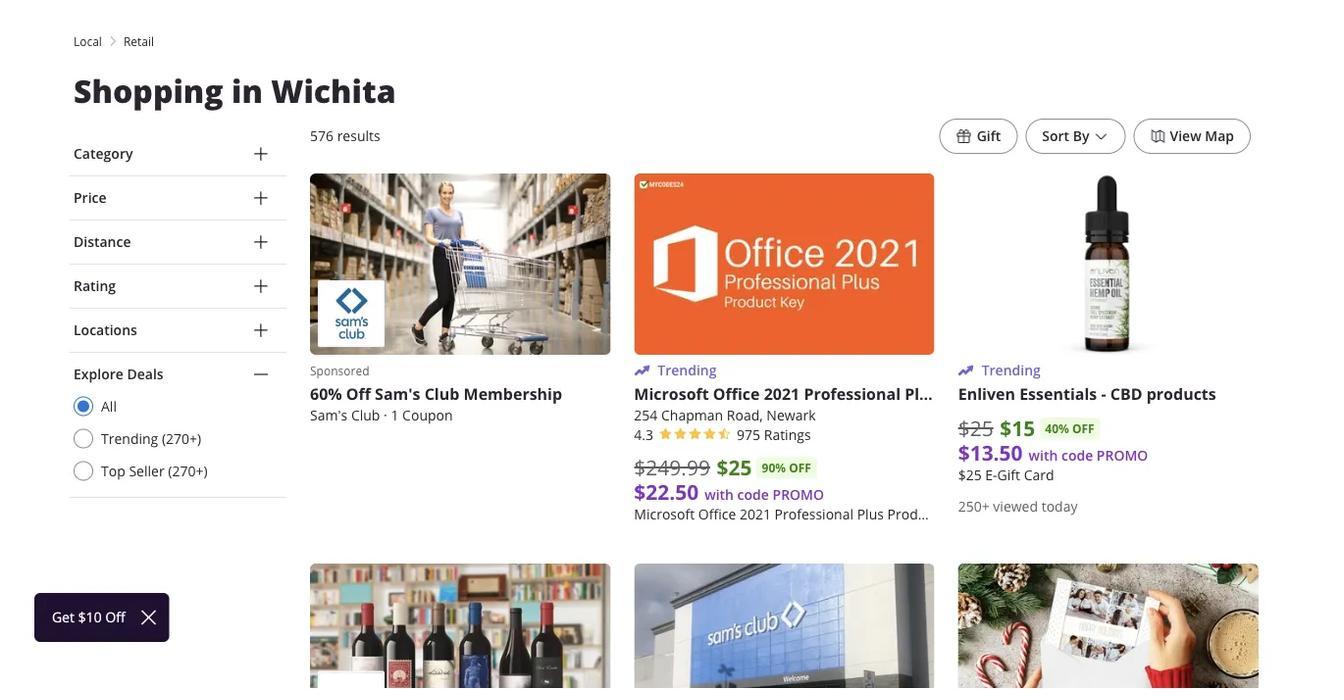 Task type: locate. For each thing, give the bounding box(es) containing it.
0 horizontal spatial plus
[[857, 506, 884, 524]]

office up road,
[[713, 384, 760, 405]]

trending for microsoft office 2021 professional plus
[[658, 362, 717, 380]]

$22.50
[[634, 478, 699, 507]]

- left cbd
[[1101, 384, 1106, 405]]

0 vertical spatial professional
[[804, 384, 901, 405]]

0 vertical spatial microsoft
[[634, 384, 709, 405]]

off inside $249.99 $25 90% off $22.50 with code promo microsoft office 2021 professional plus product key - lifetime for windows 1pc
[[789, 460, 811, 477]]

code inside $249.99 $25 90% off $22.50 with code promo microsoft office 2021 professional plus product key - lifetime for windows 1pc
[[737, 486, 769, 504]]

$249.99 $25 90% off $22.50 with code promo microsoft office 2021 professional plus product key - lifetime for windows 1pc
[[634, 453, 1140, 524]]

code for $15
[[1062, 447, 1093, 465]]

off
[[346, 384, 371, 405]]

code down 90%
[[737, 486, 769, 504]]

- right key at the right bottom of the page
[[968, 506, 972, 524]]

off right 40% on the right bottom of the page
[[1072, 421, 1095, 437]]

trending up the 'chapman'
[[658, 362, 717, 380]]

1 vertical spatial with
[[705, 486, 734, 504]]

1 microsoft from the top
[[634, 384, 709, 405]]

promo inside $25 $15 40% off $13.50 with code promo $25 e-gift card
[[1097, 447, 1148, 465]]

1 vertical spatial off
[[789, 460, 811, 477]]

975 ratings
[[737, 426, 811, 445]]

professional inside microsoft office 2021 professional plus 254 chapman road, newark
[[804, 384, 901, 405]]

with up card
[[1029, 447, 1058, 465]]

gift
[[977, 127, 1001, 145], [997, 467, 1020, 485]]

cbd
[[1110, 384, 1143, 405]]

(270+) up top seller (270+)
[[162, 430, 201, 448]]

office down $249.99
[[698, 506, 736, 524]]

2 horizontal spatial trending
[[982, 362, 1041, 380]]

0 vertical spatial code
[[1062, 447, 1093, 465]]

breadcrumbs element
[[70, 32, 1271, 50]]

locations
[[74, 321, 137, 339]]

with right $22.50
[[705, 486, 734, 504]]

windows
[[1053, 506, 1112, 524]]

in
[[232, 70, 263, 112]]

1 vertical spatial office
[[698, 506, 736, 524]]

1 vertical spatial sam's
[[310, 407, 348, 425]]

sam's down 60%
[[310, 407, 348, 425]]

1 vertical spatial (270+)
[[168, 462, 208, 480]]

1 vertical spatial gift
[[997, 467, 1020, 485]]

product
[[887, 506, 938, 524]]

0 vertical spatial office
[[713, 384, 760, 405]]

professional
[[804, 384, 901, 405], [775, 506, 854, 524]]

club up coupon
[[424, 384, 460, 405]]

distance
[[74, 233, 131, 251]]

today
[[1042, 498, 1078, 516]]

$249.99
[[634, 454, 710, 481]]

plus
[[905, 384, 938, 405], [857, 506, 884, 524]]

trending (270+)
[[101, 430, 201, 448]]

club
[[424, 384, 460, 405], [351, 407, 380, 425]]

promo
[[1097, 447, 1148, 465], [773, 486, 824, 504]]

microsoft
[[634, 384, 709, 405], [634, 506, 695, 524]]

1pc
[[1116, 506, 1140, 524]]

0 horizontal spatial sam's
[[310, 407, 348, 425]]

promo down 90%
[[773, 486, 824, 504]]

0 horizontal spatial club
[[351, 407, 380, 425]]

sponsored 60% off sam's club membership sam's club    ·    1 coupon
[[310, 363, 562, 425]]

0 horizontal spatial trending
[[101, 430, 158, 448]]

trending up top
[[101, 430, 158, 448]]

0 horizontal spatial -
[[968, 506, 972, 524]]

view map button
[[1134, 119, 1251, 154]]

0 vertical spatial with
[[1029, 447, 1058, 465]]

sam's
[[375, 384, 420, 405], [310, 407, 348, 425]]

2021 down 90%
[[740, 506, 771, 524]]

1 vertical spatial plus
[[857, 506, 884, 524]]

explore
[[74, 365, 123, 384]]

sort by button
[[1026, 119, 1126, 154]]

0 horizontal spatial code
[[737, 486, 769, 504]]

enliven
[[958, 384, 1015, 405]]

0 vertical spatial club
[[424, 384, 460, 405]]

professional inside $249.99 $25 90% off $22.50 with code promo microsoft office 2021 professional plus product key - lifetime for windows 1pc
[[775, 506, 854, 524]]

with inside $25 $15 40% off $13.50 with code promo $25 e-gift card
[[1029, 447, 1058, 465]]

off inside $25 $15 40% off $13.50 with code promo $25 e-gift card
[[1072, 421, 1095, 437]]

0 vertical spatial off
[[1072, 421, 1095, 437]]

2 microsoft from the top
[[634, 506, 695, 524]]

0 vertical spatial 2021
[[764, 384, 800, 405]]

rating
[[74, 277, 116, 295]]

category button
[[70, 132, 286, 176]]

distance button
[[70, 221, 286, 264]]

all
[[101, 397, 117, 415]]

view map
[[1170, 127, 1234, 145]]

plus left enliven
[[905, 384, 938, 405]]

1 vertical spatial -
[[968, 506, 972, 524]]

membership
[[464, 384, 562, 405]]

0 horizontal spatial with
[[705, 486, 734, 504]]

1 vertical spatial microsoft
[[634, 506, 695, 524]]

1 vertical spatial 2021
[[740, 506, 771, 524]]

promo up 1pc
[[1097, 447, 1148, 465]]

576
[[310, 127, 334, 145]]

essentials
[[1019, 384, 1097, 405]]

key
[[941, 506, 964, 524]]

0 vertical spatial gift
[[977, 127, 1001, 145]]

trending up enliven
[[982, 362, 1041, 380]]

professional down 90%
[[775, 506, 854, 524]]

$15
[[1000, 414, 1035, 443]]

1 vertical spatial promo
[[773, 486, 824, 504]]

with inside $249.99 $25 90% off $22.50 with code promo microsoft office 2021 professional plus product key - lifetime for windows 1pc
[[705, 486, 734, 504]]

shopping
[[74, 70, 223, 112]]

top
[[101, 462, 125, 480]]

off for $25
[[789, 460, 811, 477]]

1 vertical spatial code
[[737, 486, 769, 504]]

chapman
[[661, 407, 723, 425]]

$25 down 975
[[717, 453, 752, 482]]

1 horizontal spatial -
[[1101, 384, 1106, 405]]

2021 inside $249.99 $25 90% off $22.50 with code promo microsoft office 2021 professional plus product key - lifetime for windows 1pc
[[740, 506, 771, 524]]

0 horizontal spatial promo
[[773, 486, 824, 504]]

sort by
[[1042, 127, 1090, 145]]

gift left card
[[997, 467, 1020, 485]]

1 horizontal spatial club
[[424, 384, 460, 405]]

microsoft up the 'chapman'
[[634, 384, 709, 405]]

1 horizontal spatial promo
[[1097, 447, 1148, 465]]

trending for enliven essentials - cbd products
[[982, 362, 1041, 380]]

shopping in wichita
[[74, 70, 396, 112]]

-
[[1101, 384, 1106, 405], [968, 506, 972, 524]]

office
[[713, 384, 760, 405], [698, 506, 736, 524]]

$13.50
[[958, 439, 1023, 468]]

2021
[[764, 384, 800, 405], [740, 506, 771, 524]]

0 vertical spatial promo
[[1097, 447, 1148, 465]]

1 horizontal spatial plus
[[905, 384, 938, 405]]

1 vertical spatial professional
[[775, 506, 854, 524]]

explore deals
[[74, 365, 163, 384]]

code
[[1062, 447, 1093, 465], [737, 486, 769, 504]]

0 vertical spatial plus
[[905, 384, 938, 405]]

sam's up 1
[[375, 384, 420, 405]]

professional up newark
[[804, 384, 901, 405]]

$25
[[958, 415, 994, 442], [717, 453, 752, 482], [958, 467, 982, 485]]

$25 inside $249.99 $25 90% off $22.50 with code promo microsoft office 2021 professional plus product key - lifetime for windows 1pc
[[717, 453, 752, 482]]

gift left sort
[[977, 127, 1001, 145]]

2021 up newark
[[764, 384, 800, 405]]

code down 40% on the right bottom of the page
[[1062, 447, 1093, 465]]

promo for $25
[[773, 486, 824, 504]]

1 horizontal spatial sam's
[[375, 384, 420, 405]]

(270+)
[[162, 430, 201, 448], [168, 462, 208, 480]]

254
[[634, 407, 658, 425]]

$25 $15 40% off $13.50 with code promo $25 e-gift card
[[958, 414, 1148, 485]]

promo inside $249.99 $25 90% off $22.50 with code promo microsoft office 2021 professional plus product key - lifetime for windows 1pc
[[773, 486, 824, 504]]

1 horizontal spatial code
[[1062, 447, 1093, 465]]

with
[[1029, 447, 1058, 465], [705, 486, 734, 504]]

code inside $25 $15 40% off $13.50 with code promo $25 e-gift card
[[1062, 447, 1093, 465]]

ratings
[[764, 426, 811, 445]]

0 horizontal spatial off
[[789, 460, 811, 477]]

(270+) right seller
[[168, 462, 208, 480]]

1 horizontal spatial trending
[[658, 362, 717, 380]]

plus inside microsoft office 2021 professional plus 254 chapman road, newark
[[905, 384, 938, 405]]

trending
[[658, 362, 717, 380], [982, 362, 1041, 380], [101, 430, 158, 448]]

off
[[1072, 421, 1095, 437], [789, 460, 811, 477]]

plus left product
[[857, 506, 884, 524]]

off right 90%
[[789, 460, 811, 477]]

0 vertical spatial sam's
[[375, 384, 420, 405]]

250+
[[958, 498, 990, 516]]

$25 left e-
[[958, 467, 982, 485]]

- inside $249.99 $25 90% off $22.50 with code promo microsoft office 2021 professional plus product key - lifetime for windows 1pc
[[968, 506, 972, 524]]

1 horizontal spatial off
[[1072, 421, 1095, 437]]

0 vertical spatial (270+)
[[162, 430, 201, 448]]

0 vertical spatial -
[[1101, 384, 1106, 405]]

microsoft down $249.99
[[634, 506, 695, 524]]

1 horizontal spatial with
[[1029, 447, 1058, 465]]

local
[[74, 33, 102, 49]]

club left ·
[[351, 407, 380, 425]]



Task type: describe. For each thing, give the bounding box(es) containing it.
trending inside explore deals list
[[101, 430, 158, 448]]

office inside microsoft office 2021 professional plus 254 chapman road, newark
[[713, 384, 760, 405]]

category
[[74, 145, 133, 163]]

view
[[1170, 127, 1201, 145]]

seller
[[129, 462, 164, 480]]

for
[[1031, 506, 1050, 524]]

viewed
[[993, 498, 1038, 516]]

enliven essentials - cbd products
[[958, 384, 1216, 405]]

card
[[1024, 467, 1054, 485]]

rating button
[[70, 265, 286, 308]]

off for $15
[[1072, 421, 1095, 437]]

250+ viewed today
[[958, 498, 1078, 516]]

gift button
[[940, 119, 1018, 154]]

retail
[[124, 33, 154, 49]]

wichita
[[271, 70, 396, 112]]

·
[[384, 407, 387, 425]]

60%
[[310, 384, 342, 405]]

explore deals list
[[74, 396, 286, 482]]

microsoft office 2021 professional plus 254 chapman road, newark
[[634, 384, 938, 425]]

gift inside "button"
[[977, 127, 1001, 145]]

40%
[[1045, 421, 1069, 437]]

with for $15
[[1029, 447, 1058, 465]]

90%
[[762, 460, 786, 477]]

1 vertical spatial club
[[351, 407, 380, 425]]

sort
[[1042, 127, 1069, 145]]

lifetime
[[976, 506, 1028, 524]]

1
[[391, 407, 399, 425]]

coupon
[[402, 407, 453, 425]]

price button
[[70, 177, 286, 220]]

office inside $249.99 $25 90% off $22.50 with code promo microsoft office 2021 professional plus product key - lifetime for windows 1pc
[[698, 506, 736, 524]]

road,
[[727, 407, 763, 425]]

newark
[[767, 407, 816, 425]]

local link
[[74, 32, 102, 50]]

2021 inside microsoft office 2021 professional plus 254 chapman road, newark
[[764, 384, 800, 405]]

results
[[337, 127, 380, 145]]

e-
[[985, 467, 997, 485]]

map
[[1205, 127, 1234, 145]]

locations button
[[70, 309, 286, 352]]

4.3
[[634, 426, 653, 445]]

explore deals button
[[70, 353, 286, 396]]

deals
[[127, 365, 163, 384]]

products
[[1147, 384, 1216, 405]]

code for $25
[[737, 486, 769, 504]]

microsoft inside microsoft office 2021 professional plus 254 chapman road, newark
[[634, 384, 709, 405]]

with for $25
[[705, 486, 734, 504]]

gift inside $25 $15 40% off $13.50 with code promo $25 e-gift card
[[997, 467, 1020, 485]]

microsoft inside $249.99 $25 90% off $22.50 with code promo microsoft office 2021 professional plus product key - lifetime for windows 1pc
[[634, 506, 695, 524]]

by
[[1073, 127, 1090, 145]]

top seller (270+)
[[101, 462, 208, 480]]

576 results
[[310, 127, 380, 145]]

price
[[74, 189, 107, 207]]

975
[[737, 426, 760, 445]]

$25 down enliven
[[958, 415, 994, 442]]

promo for $15
[[1097, 447, 1148, 465]]

plus inside $249.99 $25 90% off $22.50 with code promo microsoft office 2021 professional plus product key - lifetime for windows 1pc
[[857, 506, 884, 524]]

sponsored
[[310, 363, 369, 379]]



Task type: vqa. For each thing, say whether or not it's contained in the screenshot.
the certain
no



